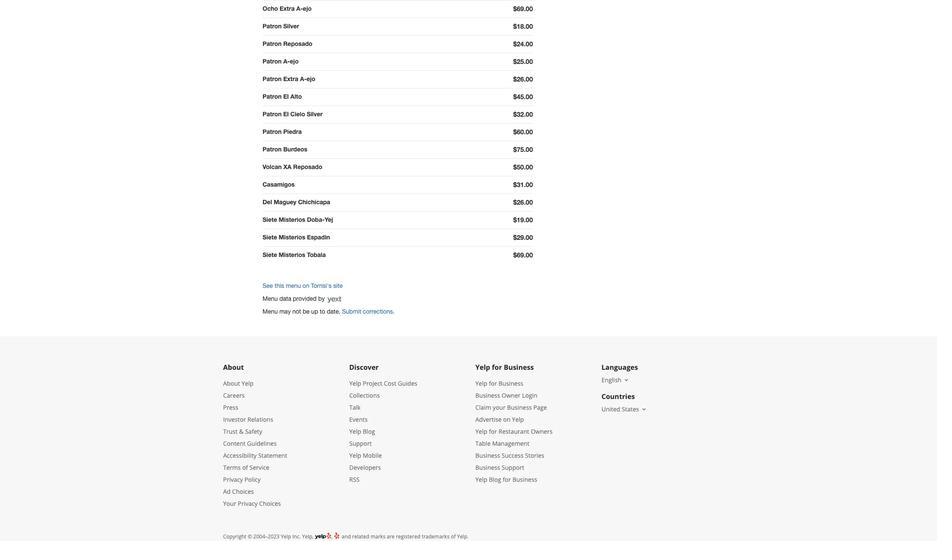 Task type: describe. For each thing, give the bounding box(es) containing it.
ocho
[[263, 5, 278, 12]]

stories
[[525, 452, 545, 460]]

1 horizontal spatial silver
[[307, 110, 323, 117]]

accessibility
[[223, 452, 257, 460]]

and related marks are registered trademarks of yelp.
[[341, 533, 469, 540]]

safety
[[245, 428, 262, 436]]

support inside yelp project cost guides collections talk events yelp blog support yelp mobile developers rss
[[349, 440, 372, 448]]

$60.00
[[514, 128, 533, 136]]

yelp,
[[302, 533, 314, 540]]

your
[[493, 404, 506, 412]]

see this menu on torrisi's site
[[263, 282, 343, 289]]

discover
[[349, 363, 379, 372]]

see
[[263, 282, 273, 289]]

misterios for $69.00
[[279, 251, 305, 258]]

ejo for $69.00
[[303, 5, 312, 12]]

0 vertical spatial choices
[[232, 488, 254, 496]]

yelp up collections
[[349, 379, 361, 388]]

united states
[[602, 405, 639, 413]]

2004–2023
[[254, 533, 280, 540]]

relations
[[248, 416, 273, 424]]

date.
[[327, 308, 341, 315]]

english
[[602, 376, 622, 384]]

blog inside yelp project cost guides collections talk events yelp blog support yelp mobile developers rss
[[363, 428, 375, 436]]

yelp for business business owner login claim your business page advertise on yelp yelp for restaurant owners table management business success stories business support yelp blog for business
[[476, 379, 553, 484]]

patron el alto
[[263, 93, 302, 100]]

burdeos
[[283, 145, 308, 153]]

yej
[[325, 216, 333, 223]]

united states button
[[602, 405, 648, 413]]

$32.00
[[514, 110, 533, 118]]

about for about
[[223, 363, 244, 372]]

a- for $69.00
[[296, 5, 303, 12]]

restaurant
[[499, 428, 530, 436]]

patron silver
[[263, 22, 299, 30]]

ejo for $26.00
[[307, 75, 316, 82]]

about yelp careers press investor relations trust & safety content guidelines accessibility statement terms of service privacy policy ad choices your privacy choices
[[223, 379, 287, 508]]

16 chevron down v2 image
[[641, 406, 648, 413]]

menu for menu data provided by
[[263, 295, 278, 302]]

service
[[250, 464, 270, 472]]

mobile
[[363, 452, 382, 460]]

patron for $45.00
[[263, 93, 282, 100]]

piedra
[[283, 128, 302, 135]]

0 vertical spatial reposado
[[283, 40, 313, 47]]

press
[[223, 404, 238, 412]]

corrections.
[[363, 308, 395, 315]]

yelp up 'yelp for business' link
[[476, 363, 490, 372]]

tobala
[[307, 251, 326, 258]]

marks
[[371, 533, 386, 540]]

el for $32.00
[[283, 110, 289, 117]]

$31.00
[[514, 181, 533, 188]]

developers link
[[349, 464, 381, 472]]

submit corrections. link
[[342, 308, 395, 315]]

talk link
[[349, 404, 361, 412]]

business down owner
[[507, 404, 532, 412]]

siete for $19.00
[[263, 216, 277, 223]]

0 vertical spatial privacy
[[223, 476, 243, 484]]

for up business owner login link
[[489, 379, 497, 388]]

yelp burst image
[[334, 532, 341, 540]]

terms
[[223, 464, 241, 472]]

cielo
[[291, 110, 305, 117]]

collections link
[[349, 391, 380, 400]]

project
[[363, 379, 383, 388]]

business success stories link
[[476, 452, 545, 460]]

yelp up claim
[[476, 379, 488, 388]]

yelp mobile link
[[349, 452, 382, 460]]

extra for $26.00
[[283, 75, 298, 82]]

patron for $60.00
[[263, 128, 282, 135]]

menu for menu may not be up to date. submit corrections.
[[263, 308, 278, 315]]

events
[[349, 416, 368, 424]]

advertise
[[476, 416, 502, 424]]

collections
[[349, 391, 380, 400]]

maguey
[[274, 198, 297, 205]]

about yelp link
[[223, 379, 254, 388]]

patron burdeos
[[263, 145, 308, 153]]

patron reposado
[[263, 40, 313, 47]]

$75.00
[[514, 145, 533, 153]]

provided
[[293, 295, 317, 302]]

english button
[[602, 376, 630, 384]]

1 vertical spatial of
[[451, 533, 456, 540]]

ad choices link
[[223, 488, 254, 496]]

yext image
[[327, 295, 343, 304]]

success
[[502, 452, 524, 460]]

see this menu on torrisi's site link
[[263, 282, 343, 289]]

yelp down events
[[349, 428, 361, 436]]

siete for $29.00
[[263, 233, 277, 241]]

yelp for business
[[476, 363, 534, 372]]

states
[[622, 405, 639, 413]]

siete misterios tobala
[[263, 251, 326, 258]]

volcan xa reposado
[[263, 163, 323, 170]]

$29.00
[[514, 233, 533, 241]]

yelp down business support link
[[476, 476, 488, 484]]

owners
[[531, 428, 553, 436]]

misterios for $19.00
[[279, 216, 305, 223]]

table
[[476, 440, 491, 448]]

login
[[522, 391, 538, 400]]

support link
[[349, 440, 372, 448]]

siete misterios espadin
[[263, 233, 330, 241]]

yelp down support link
[[349, 452, 361, 460]]

owner
[[502, 391, 521, 400]]

united
[[602, 405, 621, 413]]

trust
[[223, 428, 238, 436]]

languages
[[602, 363, 638, 372]]

patron for $75.00
[[263, 145, 282, 153]]

are
[[387, 533, 395, 540]]

el for $45.00
[[283, 93, 289, 100]]

management
[[492, 440, 530, 448]]

yelp for restaurant owners link
[[476, 428, 553, 436]]



Task type: vqa. For each thing, say whether or not it's contained in the screenshot.
the top Parkside Paint & Body Shop image
no



Task type: locate. For each thing, give the bounding box(es) containing it.
1 siete from the top
[[263, 216, 277, 223]]

4 patron from the top
[[263, 75, 282, 82]]

inc.
[[293, 533, 301, 540]]

blog down business support link
[[489, 476, 502, 484]]

related
[[352, 533, 369, 540]]

site
[[333, 282, 343, 289]]

$69.00 up $18.00
[[514, 5, 533, 12]]

5 patron from the top
[[263, 93, 282, 100]]

espadin
[[307, 233, 330, 241]]

on down claim your business page link
[[503, 416, 511, 424]]

content guidelines link
[[223, 440, 277, 448]]

business support link
[[476, 464, 525, 472]]

xa
[[284, 163, 292, 170]]

1 vertical spatial a-
[[283, 57, 290, 65]]

misterios for $29.00
[[279, 233, 305, 241]]

3 misterios from the top
[[279, 251, 305, 258]]

yelp.
[[457, 533, 469, 540]]

yelp for business link
[[476, 379, 524, 388]]

$69.00 for siete misterios tobala
[[514, 251, 533, 259]]

casamigos
[[263, 181, 295, 188]]

patron down the patron a-ejo
[[263, 75, 282, 82]]

business down table
[[476, 452, 500, 460]]

2 el from the top
[[283, 110, 289, 117]]

0 vertical spatial silver
[[283, 22, 299, 30]]

patron for $26.00
[[263, 75, 282, 82]]

support inside "yelp for business business owner login claim your business page advertise on yelp yelp for restaurant owners table management business success stories business support yelp blog for business"
[[502, 464, 525, 472]]

1 horizontal spatial on
[[503, 416, 511, 424]]

0 vertical spatial on
[[303, 282, 310, 289]]

0 horizontal spatial choices
[[232, 488, 254, 496]]

0 horizontal spatial on
[[303, 282, 310, 289]]

patron up the volcan
[[263, 145, 282, 153]]

16 chevron down v2 image
[[624, 377, 630, 384]]

yelp project cost guides collections talk events yelp blog support yelp mobile developers rss
[[349, 379, 418, 484]]

1 menu from the top
[[263, 295, 278, 302]]

menu may not be up to date. submit corrections.
[[263, 308, 395, 315]]

on inside "yelp for business business owner login claim your business page advertise on yelp yelp for restaurant owners table management business success stories business support yelp blog for business"
[[503, 416, 511, 424]]

choices down the privacy policy link
[[232, 488, 254, 496]]

1 vertical spatial support
[[502, 464, 525, 472]]

countries
[[602, 392, 635, 401]]

business up 'yelp for business' link
[[504, 363, 534, 372]]

1 $26.00 from the top
[[514, 75, 533, 83]]

0 vertical spatial $69.00
[[514, 5, 533, 12]]

1 horizontal spatial blog
[[489, 476, 502, 484]]

privacy
[[223, 476, 243, 484], [238, 500, 258, 508]]

$26.00 up $45.00
[[514, 75, 533, 83]]

1 about from the top
[[223, 363, 244, 372]]

by
[[318, 295, 325, 302]]

yelp project cost guides link
[[349, 379, 418, 388]]

1 vertical spatial privacy
[[238, 500, 258, 508]]

blog inside "yelp for business business owner login claim your business page advertise on yelp yelp for restaurant owners table management business success stories business support yelp blog for business"
[[489, 476, 502, 484]]

may
[[280, 308, 291, 315]]

privacy policy link
[[223, 476, 261, 484]]

patron
[[263, 22, 282, 30], [263, 40, 282, 47], [263, 57, 282, 65], [263, 75, 282, 82], [263, 93, 282, 100], [263, 110, 282, 117], [263, 128, 282, 135], [263, 145, 282, 153]]

up
[[311, 308, 318, 315]]

rss
[[349, 476, 360, 484]]

1 horizontal spatial of
[[451, 533, 456, 540]]

8 patron from the top
[[263, 145, 282, 153]]

1 vertical spatial choices
[[259, 500, 281, 508]]

7 patron from the top
[[263, 128, 282, 135]]

2 vertical spatial ejo
[[307, 75, 316, 82]]

patron for $32.00
[[263, 110, 282, 117]]

$26.00 down the $31.00
[[514, 198, 533, 206]]

patron up patron piedra
[[263, 110, 282, 117]]

privacy down "ad choices" link
[[238, 500, 258, 508]]

0 vertical spatial el
[[283, 93, 289, 100]]

volcan
[[263, 163, 282, 170]]

yelp up careers link
[[242, 379, 254, 388]]

$24.00
[[514, 40, 533, 48]]

0 vertical spatial siete
[[263, 216, 277, 223]]

del maguey chichicapa
[[263, 198, 330, 205]]

of inside about yelp careers press investor relations trust & safety content guidelines accessibility statement terms of service privacy policy ad choices your privacy choices
[[242, 464, 248, 472]]

$18.00
[[514, 22, 533, 30]]

support down success
[[502, 464, 525, 472]]

2 siete from the top
[[263, 233, 277, 241]]

1 horizontal spatial choices
[[259, 500, 281, 508]]

0 horizontal spatial silver
[[283, 22, 299, 30]]

1 horizontal spatial support
[[502, 464, 525, 472]]

a- up patron silver
[[296, 5, 303, 12]]

on right the menu
[[303, 282, 310, 289]]

1 misterios from the top
[[279, 216, 305, 223]]

business up claim
[[476, 391, 500, 400]]

ad
[[223, 488, 231, 496]]

accessibility statement link
[[223, 452, 287, 460]]

patron down patron reposado
[[263, 57, 282, 65]]

support down yelp blog link
[[349, 440, 372, 448]]

trust & safety link
[[223, 428, 262, 436]]

data
[[280, 295, 291, 302]]

siete up see
[[263, 251, 277, 258]]

1 vertical spatial $69.00
[[514, 251, 533, 259]]

$26.00 for patron extra a-ejo
[[514, 75, 533, 83]]

claim
[[476, 404, 491, 412]]

0 horizontal spatial support
[[349, 440, 372, 448]]

0 vertical spatial blog
[[363, 428, 375, 436]]

your privacy choices link
[[223, 500, 281, 508]]

0 vertical spatial ejo
[[303, 5, 312, 12]]

about for about yelp careers press investor relations trust & safety content guidelines accessibility statement terms of service privacy policy ad choices your privacy choices
[[223, 379, 240, 388]]

blog up support link
[[363, 428, 375, 436]]

a-
[[296, 5, 303, 12], [283, 57, 290, 65], [300, 75, 307, 82]]

for up 'yelp for business' link
[[492, 363, 502, 372]]

6 patron from the top
[[263, 110, 282, 117]]

del
[[263, 198, 272, 205]]

privacy down terms
[[223, 476, 243, 484]]

for down advertise at right
[[489, 428, 497, 436]]

0 vertical spatial menu
[[263, 295, 278, 302]]

1 vertical spatial menu
[[263, 308, 278, 315]]

2 vertical spatial misterios
[[279, 251, 305, 258]]

of left yelp.
[[451, 533, 456, 540]]

$25.00
[[514, 57, 533, 65]]

1 vertical spatial blog
[[489, 476, 502, 484]]

2 menu from the top
[[263, 308, 278, 315]]

1 patron from the top
[[263, 22, 282, 30]]

table management link
[[476, 440, 530, 448]]

menu down see
[[263, 295, 278, 302]]

2 $26.00 from the top
[[514, 198, 533, 206]]

about up careers link
[[223, 379, 240, 388]]

a- for $26.00
[[300, 75, 307, 82]]

silver right cielo
[[307, 110, 323, 117]]

0 vertical spatial $26.00
[[514, 75, 533, 83]]

1 el from the top
[[283, 93, 289, 100]]

a- down patron reposado
[[283, 57, 290, 65]]

1 $69.00 from the top
[[514, 5, 533, 12]]

misterios down siete misterios espadin on the left of the page
[[279, 251, 305, 258]]

chichicapa
[[298, 198, 330, 205]]

patron up the patron a-ejo
[[263, 40, 282, 47]]

1 vertical spatial about
[[223, 379, 240, 388]]

2 $69.00 from the top
[[514, 251, 533, 259]]

copyright
[[223, 533, 247, 540]]

yelp blog for business link
[[476, 476, 538, 484]]

be
[[303, 308, 310, 315]]

developers
[[349, 464, 381, 472]]

patron down ocho
[[263, 22, 282, 30]]

about up about yelp link
[[223, 363, 244, 372]]

yelp
[[476, 363, 490, 372], [242, 379, 254, 388], [349, 379, 361, 388], [476, 379, 488, 388], [512, 416, 524, 424], [349, 428, 361, 436], [476, 428, 488, 436], [349, 452, 361, 460], [476, 476, 488, 484], [281, 533, 291, 540]]

siete up 'siete misterios tobala'
[[263, 233, 277, 241]]

2 misterios from the top
[[279, 233, 305, 241]]

extra up alto
[[283, 75, 298, 82]]

doba-
[[307, 216, 325, 223]]

patron left alto
[[263, 93, 282, 100]]

trademarks
[[422, 533, 450, 540]]

statement
[[258, 452, 287, 460]]

yelp logo image
[[315, 532, 331, 540]]

0 vertical spatial extra
[[280, 5, 295, 12]]

yelp up yelp for restaurant owners link
[[512, 416, 524, 424]]

patron for $24.00
[[263, 40, 282, 47]]

0 horizontal spatial of
[[242, 464, 248, 472]]

misterios up 'siete misterios tobala'
[[279, 233, 305, 241]]

1 vertical spatial $26.00
[[514, 198, 533, 206]]

to
[[320, 308, 325, 315]]

1 vertical spatial misterios
[[279, 233, 305, 241]]

2 patron from the top
[[263, 40, 282, 47]]

0 horizontal spatial blog
[[363, 428, 375, 436]]

patron for $18.00
[[263, 22, 282, 30]]

guides
[[398, 379, 418, 388]]

about inside about yelp careers press investor relations trust & safety content guidelines accessibility statement terms of service privacy policy ad choices your privacy choices
[[223, 379, 240, 388]]

content
[[223, 440, 246, 448]]

0 vertical spatial support
[[349, 440, 372, 448]]

yelp left inc.
[[281, 533, 291, 540]]

not
[[293, 308, 301, 315]]

of
[[242, 464, 248, 472], [451, 533, 456, 540]]

1 vertical spatial on
[[503, 416, 511, 424]]

$19.00
[[514, 216, 533, 223]]

0 vertical spatial of
[[242, 464, 248, 472]]

menu
[[286, 282, 301, 289]]

$26.00 for del maguey chichicapa
[[514, 198, 533, 206]]

$69.00 down $29.00 on the top right of the page
[[514, 251, 533, 259]]

3 siete from the top
[[263, 251, 277, 258]]

business down stories on the bottom right
[[513, 476, 538, 484]]

el left alto
[[283, 93, 289, 100]]

alto
[[291, 93, 302, 100]]

siete down del
[[263, 216, 277, 223]]

reposado down patron silver
[[283, 40, 313, 47]]

menu left may
[[263, 308, 278, 315]]

0 vertical spatial a-
[[296, 5, 303, 12]]

1 vertical spatial el
[[283, 110, 289, 117]]

rss link
[[349, 476, 360, 484]]

extra right ocho
[[280, 5, 295, 12]]

patron for $25.00
[[263, 57, 282, 65]]

submit
[[342, 308, 361, 315]]

extra for $69.00
[[280, 5, 295, 12]]

choices down policy
[[259, 500, 281, 508]]

2 vertical spatial a-
[[300, 75, 307, 82]]

$26.00
[[514, 75, 533, 83], [514, 198, 533, 206]]

3 patron from the top
[[263, 57, 282, 65]]

0 vertical spatial about
[[223, 363, 244, 372]]

1 vertical spatial silver
[[307, 110, 323, 117]]

torrisi's
[[311, 282, 332, 289]]

$69.00 for ocho extra a-ejo
[[514, 5, 533, 12]]

misterios up siete misterios espadin on the left of the page
[[279, 216, 305, 223]]

policy
[[245, 476, 261, 484]]

menu data provided by
[[263, 295, 327, 302]]

for down business support link
[[503, 476, 511, 484]]

support
[[349, 440, 372, 448], [502, 464, 525, 472]]

1 vertical spatial siete
[[263, 233, 277, 241]]

yelp up table
[[476, 428, 488, 436]]

1 vertical spatial reposado
[[293, 163, 323, 170]]

silver up patron reposado
[[283, 22, 299, 30]]

2 about from the top
[[223, 379, 240, 388]]

©
[[248, 533, 252, 540]]

patron el cielo silver
[[263, 110, 323, 117]]

business up owner
[[499, 379, 524, 388]]

el left cielo
[[283, 110, 289, 117]]

patron left piedra
[[263, 128, 282, 135]]

2 vertical spatial siete
[[263, 251, 277, 258]]

page
[[534, 404, 547, 412]]

0 vertical spatial misterios
[[279, 216, 305, 223]]

1 vertical spatial ejo
[[290, 57, 299, 65]]

business up the yelp blog for business link
[[476, 464, 500, 472]]

for
[[492, 363, 502, 372], [489, 379, 497, 388], [489, 428, 497, 436], [503, 476, 511, 484]]

your
[[223, 500, 236, 508]]

press link
[[223, 404, 238, 412]]

guidelines
[[247, 440, 277, 448]]

reposado right xa at left top
[[293, 163, 323, 170]]

of up the privacy policy link
[[242, 464, 248, 472]]

siete for $69.00
[[263, 251, 277, 258]]

1 vertical spatial extra
[[283, 75, 298, 82]]

yelp inside about yelp careers press investor relations trust & safety content guidelines accessibility statement terms of service privacy policy ad choices your privacy choices
[[242, 379, 254, 388]]

a- up alto
[[300, 75, 307, 82]]



